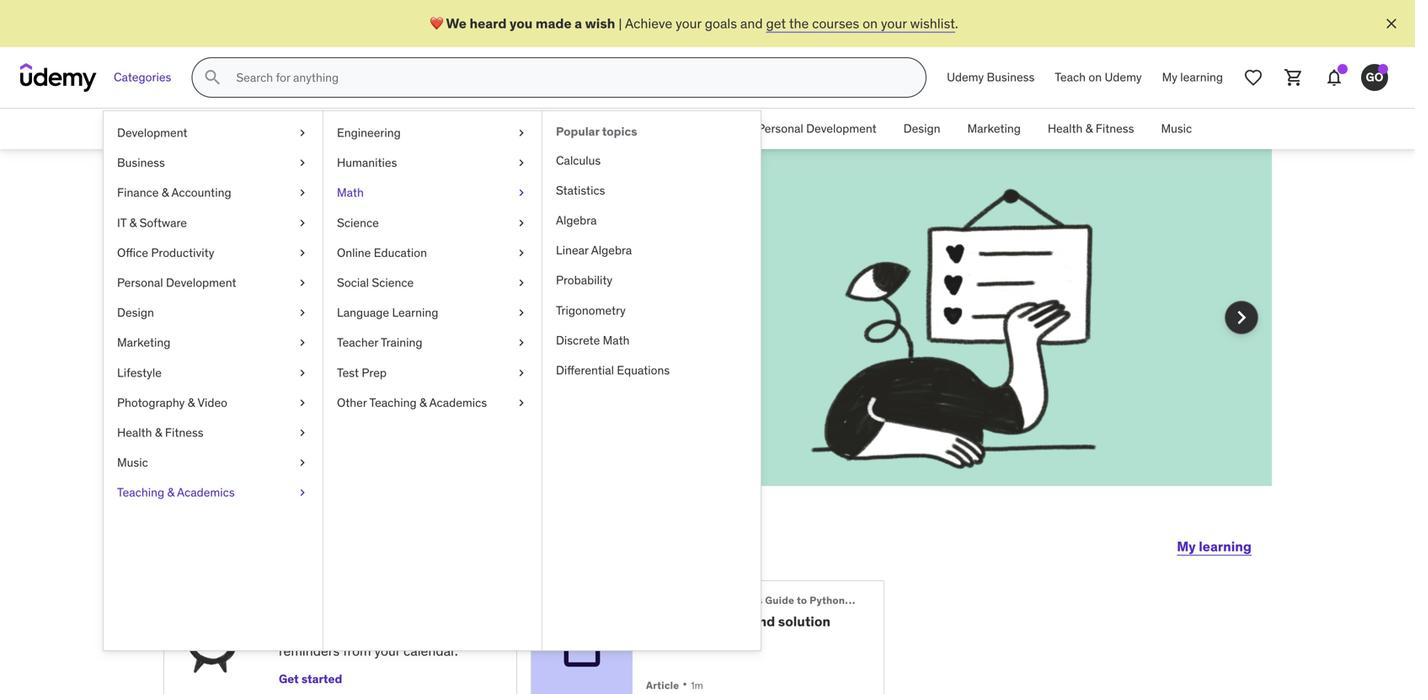 Task type: locate. For each thing, give the bounding box(es) containing it.
and inside carousel element
[[272, 334, 295, 351]]

xsmall image inside teaching & academics link
[[296, 485, 309, 501]]

1 vertical spatial you
[[292, 222, 353, 266]]

0 horizontal spatial academics
[[177, 485, 235, 500]]

productivity
[[667, 121, 731, 136], [151, 245, 214, 260]]

business for lifestyle
[[117, 155, 165, 170]]

2 vertical spatial and
[[751, 613, 775, 630]]

a up social science 'link'
[[460, 222, 479, 266]]

marketing up the lifestyle at the bottom of page
[[117, 335, 170, 350]]

and
[[740, 15, 763, 32], [272, 334, 295, 351], [751, 613, 775, 630]]

productivity for health & fitness
[[667, 121, 731, 136]]

language learning link
[[324, 298, 542, 328]]

1 vertical spatial personal development
[[117, 275, 236, 290]]

1 horizontal spatial to
[[374, 598, 388, 615]]

1 horizontal spatial marketing
[[968, 121, 1021, 136]]

get started
[[279, 672, 342, 687]]

fitness for top the health & fitness link
[[1096, 121, 1134, 136]]

office productivity link
[[620, 109, 744, 149], [104, 238, 323, 268]]

2 horizontal spatial to
[[797, 594, 807, 607]]

get left "started" at the left bottom of page
[[279, 672, 299, 687]]

business down 'development' link
[[117, 155, 165, 170]]

1 vertical spatial it
[[117, 215, 127, 230]]

teaching up let's
[[117, 485, 164, 500]]

lifestyle
[[117, 365, 162, 380]]

1 horizontal spatial udemy
[[1105, 70, 1142, 85]]

design link for lifestyle
[[104, 298, 323, 328]]

1 horizontal spatial personal
[[758, 121, 803, 136]]

to inside carousel element
[[257, 315, 269, 332]]

health for top the health & fitness link
[[1048, 121, 1083, 136]]

marketing link up video
[[104, 328, 323, 358]]

1 horizontal spatial it
[[536, 121, 546, 136]]

xsmall image for photography & video
[[296, 395, 309, 411]]

0 vertical spatial my learning
[[1162, 70, 1223, 85]]

1 horizontal spatial academics
[[429, 395, 487, 410]]

courses up toward
[[435, 315, 483, 332]]

xsmall image for engineering
[[515, 125, 528, 141]]

xsmall image inside engineering link
[[515, 125, 528, 141]]

marketing for health & fitness
[[968, 121, 1021, 136]]

1 vertical spatial personal
[[117, 275, 163, 290]]

design
[[904, 121, 941, 136], [117, 305, 154, 320]]

to right time
[[374, 598, 388, 615]]

photography & video
[[117, 395, 227, 410]]

health & fitness down teach on udemy link at the right of the page
[[1048, 121, 1134, 136]]

1 horizontal spatial it & software link
[[523, 109, 620, 149]]

0 horizontal spatial personal development link
[[104, 268, 323, 298]]

0 vertical spatial health & fitness
[[1048, 121, 1134, 136]]

get inside the get the courses on your wishlist
[[387, 315, 409, 332]]

xsmall image for business
[[296, 155, 309, 171]]

0 vertical spatial music link
[[1148, 109, 1206, 149]]

it for lifestyle
[[117, 215, 127, 230]]

productivity left did
[[151, 245, 214, 260]]

0 vertical spatial software
[[559, 121, 606, 136]]

music
[[1161, 121, 1192, 136], [117, 455, 148, 470]]

1 vertical spatial finance & accounting
[[117, 185, 231, 200]]

0 vertical spatial you
[[510, 15, 533, 32]]

math down humanities
[[337, 185, 364, 200]]

math
[[337, 185, 364, 200], [603, 333, 630, 348]]

&
[[440, 121, 447, 136], [549, 121, 556, 136], [1086, 121, 1093, 136], [162, 185, 169, 200], [129, 215, 137, 230], [188, 395, 195, 410], [420, 395, 427, 410], [155, 425, 162, 440], [167, 485, 174, 500]]

1 horizontal spatial wishlist
[[910, 15, 955, 32]]

1 vertical spatial office productivity
[[117, 245, 214, 260]]

1 horizontal spatial finance
[[395, 121, 437, 136]]

marketing down udemy business link at the top of the page
[[968, 121, 1021, 136]]

business up humanities
[[320, 121, 368, 136]]

0 horizontal spatial marketing link
[[104, 328, 323, 358]]

personal development for lifestyle
[[117, 275, 236, 290]]

1 vertical spatial health & fitness
[[117, 425, 204, 440]]

1 vertical spatial a
[[460, 222, 479, 266]]

0 horizontal spatial wishlist
[[224, 334, 269, 351]]

1 horizontal spatial design link
[[890, 109, 954, 149]]

photography & video link
[[104, 388, 323, 418]]

0 vertical spatial music
[[1161, 121, 1192, 136]]

0 horizontal spatial productivity
[[151, 245, 214, 260]]

xsmall image inside science link
[[515, 215, 528, 231]]

0 vertical spatial teaching
[[369, 395, 417, 410]]

xsmall image inside teacher training link
[[515, 335, 528, 351]]

1 horizontal spatial marketing link
[[954, 109, 1034, 149]]

1 vertical spatial get
[[432, 624, 454, 641]]

achieve
[[625, 15, 673, 32]]

solution
[[778, 613, 831, 630]]

my learning link
[[1152, 57, 1233, 98], [1177, 527, 1252, 567]]

go link
[[1355, 57, 1395, 98]]

ultimate
[[667, 594, 710, 607]]

xsmall image for personal development
[[296, 275, 309, 291]]

0 vertical spatial design link
[[890, 109, 954, 149]]

make up social science 'link'
[[360, 222, 453, 266]]

to up solution
[[797, 594, 807, 607]]

0 vertical spatial accounting
[[450, 121, 509, 136]]

on
[[863, 15, 878, 32], [1089, 70, 1102, 85], [486, 315, 501, 332]]

business
[[987, 70, 1035, 85], [320, 121, 368, 136], [117, 155, 165, 170]]

0 vertical spatial a
[[575, 15, 582, 32]]

academics
[[429, 395, 487, 410], [177, 485, 235, 500]]

xsmall image inside personal development link
[[296, 275, 309, 291]]

it & software link for lifestyle
[[104, 208, 323, 238]]

my learning
[[1162, 70, 1223, 85], [1177, 538, 1252, 555]]

and down guide
[[751, 613, 775, 630]]

1m
[[691, 679, 703, 692]]

you left made
[[510, 15, 533, 32]]

0 vertical spatial get
[[387, 315, 409, 332]]

get the courses on your wishlist link
[[224, 315, 530, 351]]

1 vertical spatial my learning
[[1177, 538, 1252, 555]]

accounting for health & fitness
[[450, 121, 509, 136]]

math up differential equations
[[603, 333, 630, 348]]

xsmall image inside "language learning" link
[[515, 305, 528, 321]]

get for started
[[279, 672, 299, 687]]

get up training
[[387, 315, 409, 332]]

personal development link for lifestyle
[[104, 268, 323, 298]]

you inside did you make a wish?
[[292, 222, 353, 266]]

finance & accounting up humanities link on the top of the page
[[395, 121, 509, 136]]

get
[[387, 315, 409, 332], [432, 624, 454, 641], [279, 672, 299, 687]]

1 vertical spatial marketing link
[[104, 328, 323, 358]]

productivity for lifestyle
[[151, 245, 214, 260]]

1 horizontal spatial personal development link
[[744, 109, 890, 149]]

my
[[1162, 70, 1178, 85], [1177, 538, 1196, 555]]

it & software
[[536, 121, 606, 136], [117, 215, 187, 230]]

health & fitness link down video
[[104, 418, 323, 448]]

xsmall image
[[296, 155, 309, 171], [515, 155, 528, 171], [296, 215, 309, 231], [515, 215, 528, 231], [296, 275, 309, 291], [515, 275, 528, 291], [515, 335, 528, 351], [296, 425, 309, 441]]

science up 'online'
[[337, 215, 379, 230]]

0 horizontal spatial music link
[[104, 448, 323, 478]]

you
[[510, 15, 533, 32], [292, 222, 353, 266]]

get inside button
[[279, 672, 299, 687]]

teaching
[[369, 395, 417, 410], [117, 485, 164, 500]]

office for lifestyle
[[117, 245, 148, 260]]

0 horizontal spatial personal
[[117, 275, 163, 290]]

Search for anything text field
[[233, 63, 906, 92]]

0 horizontal spatial fitness
[[165, 425, 204, 440]]

xsmall image inside music link
[[296, 455, 309, 471]]

homework
[[665, 613, 748, 630]]

wishlist down the time
[[224, 334, 269, 351]]

xsmall image inside the online education link
[[515, 245, 528, 261]]

2 horizontal spatial get
[[432, 624, 454, 641]]

1 vertical spatial finance
[[117, 185, 159, 200]]

marketing for lifestyle
[[117, 335, 170, 350]]

math link
[[324, 178, 542, 208]]

office
[[633, 121, 665, 136], [117, 245, 148, 260]]

health
[[1048, 121, 1083, 136], [117, 425, 152, 440]]

courses right get
[[812, 15, 860, 32]]

the right get
[[789, 15, 809, 32]]

0 vertical spatial my learning link
[[1152, 57, 1233, 98]]

finance & accounting link down 'development' link
[[104, 178, 323, 208]]

productivity up "calculus" link
[[667, 121, 731, 136]]

social science
[[337, 275, 414, 290]]

0 horizontal spatial health & fitness
[[117, 425, 204, 440]]

personal for lifestyle
[[117, 275, 163, 290]]

health & fitness for top the health & fitness link
[[1048, 121, 1134, 136]]

1 horizontal spatial finance & accounting
[[395, 121, 509, 136]]

business left teach
[[987, 70, 1035, 85]]

xsmall image for health & fitness
[[296, 425, 309, 441]]

finance & accounting link up math link
[[382, 109, 523, 149]]

1 vertical spatial my
[[1177, 538, 1196, 555]]

programming
[[848, 594, 916, 607]]

xsmall image inside humanities link
[[515, 155, 528, 171]]

1 vertical spatial marketing
[[117, 335, 170, 350]]

1 vertical spatial design
[[117, 305, 154, 320]]

make inside did you make a wish?
[[360, 222, 453, 266]]

0 vertical spatial office productivity link
[[620, 109, 744, 149]]

finance for health & fitness
[[395, 121, 437, 136]]

true.
[[356, 315, 384, 332]]

algebra
[[556, 213, 597, 228], [591, 243, 632, 258]]

1 horizontal spatial a
[[575, 15, 582, 32]]

marketing link down udemy business link at the top of the page
[[954, 109, 1034, 149]]

to right the time
[[257, 315, 269, 332]]

and left take
[[272, 334, 295, 351]]

0 horizontal spatial courses
[[435, 315, 483, 332]]

1 horizontal spatial office productivity link
[[620, 109, 744, 149]]

personal development for health & fitness
[[758, 121, 877, 136]]

your inside the get the courses on your wishlist
[[504, 315, 530, 332]]

finance & accounting
[[395, 121, 509, 136], [117, 185, 231, 200]]

1 horizontal spatial business
[[320, 121, 368, 136]]

training
[[381, 335, 422, 350]]

and left get
[[740, 15, 763, 32]]

wishlist up udemy business
[[910, 15, 955, 32]]

categories
[[114, 70, 171, 85]]

1 udemy from the left
[[947, 70, 984, 85]]

0 vertical spatial productivity
[[667, 121, 731, 136]]

business for health & fitness
[[320, 121, 368, 136]]

it & software for health & fitness
[[536, 121, 606, 136]]

a inside did you make a wish?
[[460, 222, 479, 266]]

xsmall image for finance & accounting
[[296, 185, 309, 201]]

guide
[[765, 594, 795, 607]]

personal development link
[[744, 109, 890, 149], [104, 268, 323, 298]]

0 vertical spatial design
[[904, 121, 941, 136]]

the down come
[[327, 334, 347, 351]]

courses
[[812, 15, 860, 32], [435, 315, 483, 332]]

marketing link for lifestyle
[[104, 328, 323, 358]]

0 vertical spatial math
[[337, 185, 364, 200]]

accounting up humanities link on the top of the page
[[450, 121, 509, 136]]

language learning
[[337, 305, 438, 320]]

discrete math
[[556, 333, 630, 348]]

you up social
[[292, 222, 353, 266]]

close image
[[1383, 15, 1400, 32]]

science link
[[324, 208, 542, 238]]

differential
[[556, 363, 614, 378]]

go
[[1366, 70, 1384, 85]]

online education link
[[324, 238, 542, 268]]

wishlist image
[[1244, 67, 1264, 88]]

let's start learning, gary
[[163, 526, 498, 561]]

next image
[[1228, 304, 1255, 331]]

•
[[683, 676, 688, 693]]

calculus link
[[543, 146, 761, 176]]

0 horizontal spatial get
[[279, 672, 299, 687]]

0 horizontal spatial finance & accounting link
[[104, 178, 323, 208]]

your left 'goals'
[[676, 15, 702, 32]]

gary
[[431, 526, 498, 561]]

accounting down 'development' link
[[171, 185, 231, 200]]

health down teach
[[1048, 121, 1083, 136]]

carousel element
[[143, 149, 1272, 527]]

xsmall image inside math link
[[515, 185, 528, 201]]

health down photography
[[117, 425, 152, 440]]

fitness down teach on udemy link at the right of the page
[[1096, 121, 1134, 136]]

step
[[377, 334, 404, 351]]

office productivity link up 'statistics' link
[[620, 109, 744, 149]]

schedule
[[279, 598, 339, 615]]

photography
[[117, 395, 185, 410]]

0 vertical spatial it & software
[[536, 121, 606, 136]]

0 vertical spatial my
[[1162, 70, 1178, 85]]

time
[[224, 315, 254, 332]]

1 vertical spatial music
[[117, 455, 148, 470]]

it & software for lifestyle
[[117, 215, 187, 230]]

prep
[[362, 365, 387, 380]]

0 vertical spatial office
[[633, 121, 665, 136]]

algebra up linear
[[556, 213, 597, 228]]

1 vertical spatial health
[[117, 425, 152, 440]]

0 horizontal spatial office
[[117, 245, 148, 260]]

xsmall image inside other teaching & academics link
[[515, 395, 528, 411]]

xsmall image
[[296, 125, 309, 141], [515, 125, 528, 141], [296, 185, 309, 201], [515, 185, 528, 201], [296, 245, 309, 261], [515, 245, 528, 261], [296, 305, 309, 321], [515, 305, 528, 321], [296, 335, 309, 351], [296, 365, 309, 381], [515, 365, 528, 381], [296, 395, 309, 411], [515, 395, 528, 411], [296, 455, 309, 471], [296, 485, 309, 501]]

0 horizontal spatial marketing
[[117, 335, 170, 350]]

your down adds
[[374, 643, 400, 660]]

development for health & fitness
[[806, 121, 877, 136]]

health & fitness
[[1048, 121, 1134, 136], [117, 425, 204, 440]]

the ultimate beginners guide to python programming 11. homework and solution
[[646, 594, 916, 630]]

xsmall image inside the health & fitness link
[[296, 425, 309, 441]]

personal
[[758, 121, 803, 136], [117, 275, 163, 290]]

your left goals. at left
[[451, 334, 477, 351]]

xsmall image inside test prep link
[[515, 365, 528, 381]]

finance & accounting link for health & fitness
[[382, 109, 523, 149]]

algebra right linear
[[591, 243, 632, 258]]

11. homework and solution link
[[646, 613, 857, 630]]

office productivity link up the time
[[104, 238, 323, 268]]

development link
[[104, 118, 323, 148]]

health & fitness link down teach on udemy link at the right of the page
[[1034, 109, 1148, 149]]

academics down test prep link
[[429, 395, 487, 410]]

xsmall image inside 'development' link
[[296, 125, 309, 141]]

the up toward
[[412, 315, 432, 332]]

xsmall image inside lifestyle link
[[296, 365, 309, 381]]

learn
[[391, 598, 423, 615]]

0 horizontal spatial design link
[[104, 298, 323, 328]]

to
[[257, 315, 269, 332], [797, 594, 807, 607], [374, 598, 388, 615]]

xsmall image for lifestyle
[[296, 365, 309, 381]]

xsmall image inside social science 'link'
[[515, 275, 528, 291]]

1 vertical spatial personal development link
[[104, 268, 323, 298]]

personal for health & fitness
[[758, 121, 803, 136]]

fitness down photography & video at the left
[[165, 425, 204, 440]]

0 vertical spatial learning
[[1181, 70, 1223, 85]]

make left it
[[272, 315, 305, 332]]

goals.
[[481, 334, 516, 351]]

wish
[[585, 15, 615, 32]]

popular topics
[[556, 124, 637, 139]]

0 horizontal spatial udemy
[[947, 70, 984, 85]]

finance & accounting down 'development' link
[[117, 185, 231, 200]]

0 vertical spatial fitness
[[1096, 121, 1134, 136]]

finance
[[395, 121, 437, 136], [117, 185, 159, 200]]

xsmall image inside photography & video link
[[296, 395, 309, 411]]

0 vertical spatial it & software link
[[523, 109, 620, 149]]

0 horizontal spatial make
[[272, 315, 305, 332]]

xsmall image for science
[[515, 215, 528, 231]]

1 vertical spatial science
[[372, 275, 414, 290]]

0 horizontal spatial office productivity link
[[104, 238, 323, 268]]

schedule time to learn a little each day adds up. get reminders from your calendar.
[[279, 598, 458, 660]]

linear algebra link
[[543, 236, 761, 266]]

it for health & fitness
[[536, 121, 546, 136]]

0 vertical spatial marketing
[[968, 121, 1021, 136]]

1 vertical spatial wishlist
[[224, 334, 269, 351]]

design link
[[890, 109, 954, 149], [104, 298, 323, 328]]

submit search image
[[202, 67, 223, 88]]

teaching down the prep at the bottom of the page
[[369, 395, 417, 410]]

statistics
[[556, 183, 605, 198]]

discrete math link
[[543, 326, 761, 355]]

1 vertical spatial office
[[117, 245, 148, 260]]

academics up let's
[[177, 485, 235, 500]]

1 vertical spatial on
[[1089, 70, 1102, 85]]

0 vertical spatial wishlist
[[910, 15, 955, 32]]

xsmall image for teaching & academics
[[296, 485, 309, 501]]

1 vertical spatial courses
[[435, 315, 483, 332]]

2 udemy from the left
[[1105, 70, 1142, 85]]

1 vertical spatial and
[[272, 334, 295, 351]]

udemy right teach
[[1105, 70, 1142, 85]]

a left wish
[[575, 15, 582, 32]]

science up language learning on the left top of the page
[[372, 275, 414, 290]]

0 vertical spatial make
[[360, 222, 453, 266]]

1 vertical spatial finance & accounting link
[[104, 178, 323, 208]]

marketing link for health & fitness
[[954, 109, 1034, 149]]

health & fitness link
[[1034, 109, 1148, 149], [104, 418, 323, 448]]

2 vertical spatial get
[[279, 672, 299, 687]]

business link
[[307, 109, 382, 149], [104, 148, 323, 178]]

0 horizontal spatial it & software
[[117, 215, 187, 230]]

0 vertical spatial and
[[740, 15, 763, 32]]

courses inside the get the courses on your wishlist
[[435, 315, 483, 332]]

udemy down .
[[947, 70, 984, 85]]

trigonometry
[[556, 303, 626, 318]]

your up goals. at left
[[504, 315, 530, 332]]

xsmall image for office productivity
[[296, 245, 309, 261]]

1 horizontal spatial music link
[[1148, 109, 1206, 149]]

health & fitness down photography
[[117, 425, 204, 440]]

0 horizontal spatial music
[[117, 455, 148, 470]]

1 horizontal spatial office
[[633, 121, 665, 136]]

get up calendar.
[[432, 624, 454, 641]]

wishlist inside the get the courses on your wishlist
[[224, 334, 269, 351]]



Task type: describe. For each thing, give the bounding box(es) containing it.
differential equations link
[[543, 355, 761, 385]]

fitness for the bottom the health & fitness link
[[165, 425, 204, 440]]

0 vertical spatial on
[[863, 15, 878, 32]]

1 vertical spatial health & fitness link
[[104, 418, 323, 448]]

learning,
[[303, 526, 425, 561]]

0 vertical spatial algebra
[[556, 213, 597, 228]]

on inside the get the courses on your wishlist
[[486, 315, 501, 332]]

finance & accounting link for lifestyle
[[104, 178, 323, 208]]

it & software link for health & fitness
[[523, 109, 620, 149]]

engineering link
[[324, 118, 542, 148]]

office productivity link for health & fitness
[[620, 109, 744, 149]]

toward
[[407, 334, 448, 351]]

wish?
[[224, 265, 323, 308]]

did you make a wish?
[[224, 222, 479, 308]]

music for the bottom music link
[[117, 455, 148, 470]]

11.
[[646, 613, 662, 630]]

teacher training link
[[324, 328, 542, 358]]

little
[[290, 624, 317, 641]]

did
[[224, 222, 286, 266]]

first
[[350, 334, 374, 351]]

xsmall image for other teaching & academics
[[515, 395, 528, 411]]

get the courses on your wishlist link
[[766, 15, 955, 32]]

start
[[233, 526, 298, 561]]

time to make it come true.
[[224, 315, 387, 332]]

2 horizontal spatial on
[[1089, 70, 1102, 85]]

learning
[[392, 305, 438, 320]]

xsmall image for design
[[296, 305, 309, 321]]

business link for lifestyle
[[104, 148, 323, 178]]

language
[[337, 305, 389, 320]]

take
[[298, 334, 324, 351]]

started
[[301, 672, 342, 687]]

xsmall image for teacher training
[[515, 335, 528, 351]]

❤️   we heard you made a wish | achieve your goals and get the courses on your wishlist .
[[430, 15, 959, 32]]

social science link
[[324, 268, 542, 298]]

other teaching & academics
[[337, 395, 487, 410]]

science inside 'link'
[[372, 275, 414, 290]]

test
[[337, 365, 359, 380]]

probability link
[[543, 266, 761, 296]]

udemy image
[[20, 63, 97, 92]]

get the courses on your wishlist
[[224, 315, 530, 351]]

categories button
[[104, 57, 181, 98]]

beginners
[[712, 594, 763, 607]]

day
[[353, 624, 374, 641]]

to inside schedule time to learn a little each day adds up. get reminders from your calendar.
[[374, 598, 388, 615]]

the
[[646, 594, 664, 607]]

calculus
[[556, 153, 601, 168]]

differential equations
[[556, 363, 670, 378]]

.
[[955, 15, 959, 32]]

1 vertical spatial algebra
[[591, 243, 632, 258]]

from
[[343, 643, 371, 660]]

business link for health & fitness
[[307, 109, 382, 149]]

topics
[[602, 124, 637, 139]]

finance for lifestyle
[[117, 185, 159, 200]]

get for the
[[387, 315, 409, 332]]

finance & accounting for lifestyle
[[117, 185, 231, 200]]

0 vertical spatial business
[[987, 70, 1035, 85]]

the inside the get the courses on your wishlist
[[412, 315, 432, 332]]

teacher
[[337, 335, 378, 350]]

0 vertical spatial academics
[[429, 395, 487, 410]]

it
[[308, 315, 317, 332]]

accounting for lifestyle
[[171, 185, 231, 200]]

video
[[198, 395, 227, 410]]

personal development link for health & fitness
[[744, 109, 890, 149]]

article
[[646, 679, 679, 692]]

up.
[[410, 624, 428, 641]]

lifestyle link
[[104, 358, 323, 388]]

xsmall image for it & software
[[296, 215, 309, 231]]

algebra link
[[543, 206, 761, 236]]

teach
[[1055, 70, 1086, 85]]

calendar.
[[404, 643, 458, 660]]

online
[[337, 245, 371, 260]]

each
[[321, 624, 350, 641]]

test prep
[[337, 365, 387, 380]]

xsmall image for test prep
[[515, 365, 528, 381]]

1 vertical spatial academics
[[177, 485, 235, 500]]

a
[[279, 624, 287, 641]]

shopping cart with 0 items image
[[1284, 67, 1304, 88]]

heard
[[470, 15, 507, 32]]

your left .
[[881, 15, 907, 32]]

finance & accounting for health & fitness
[[395, 121, 509, 136]]

probability
[[556, 273, 613, 288]]

health for the bottom the health & fitness link
[[117, 425, 152, 440]]

music for rightmost music link
[[1161, 121, 1192, 136]]

xsmall image for online education
[[515, 245, 528, 261]]

engineering
[[337, 125, 401, 140]]

teacher training
[[337, 335, 422, 350]]

design for health & fitness
[[904, 121, 941, 136]]

discrete
[[556, 333, 600, 348]]

xsmall image for marketing
[[296, 335, 309, 351]]

test prep link
[[324, 358, 542, 388]]

education
[[374, 245, 427, 260]]

1 vertical spatial my learning link
[[1177, 527, 1252, 567]]

design link for health & fitness
[[890, 109, 954, 149]]

0 vertical spatial science
[[337, 215, 379, 230]]

make for to
[[272, 315, 305, 332]]

udemy business link
[[937, 57, 1045, 98]]

article • 1m
[[646, 676, 703, 693]]

math element
[[542, 111, 761, 650]]

xsmall image for development
[[296, 125, 309, 141]]

your inside schedule time to learn a little each day adds up. get reminders from your calendar.
[[374, 643, 400, 660]]

design for lifestyle
[[117, 305, 154, 320]]

adds
[[377, 624, 407, 641]]

0 horizontal spatial the
[[327, 334, 347, 351]]

1 vertical spatial music link
[[104, 448, 323, 478]]

and take the first step toward your goals.
[[269, 334, 516, 351]]

office for health & fitness
[[633, 121, 665, 136]]

xsmall image for math
[[515, 185, 528, 201]]

office productivity for lifestyle
[[117, 245, 214, 260]]

0 vertical spatial courses
[[812, 15, 860, 32]]

0 vertical spatial health & fitness link
[[1034, 109, 1148, 149]]

teach on udemy
[[1055, 70, 1142, 85]]

1 vertical spatial learning
[[1199, 538, 1252, 555]]

2 horizontal spatial the
[[789, 15, 809, 32]]

|
[[619, 15, 622, 32]]

xsmall image for social science
[[515, 275, 528, 291]]

notifications image
[[1324, 67, 1345, 88]]

python
[[810, 594, 845, 607]]

humanities link
[[324, 148, 542, 178]]

xsmall image for music
[[296, 455, 309, 471]]

xsmall image for language learning
[[515, 305, 528, 321]]

to inside the ultimate beginners guide to python programming 11. homework and solution
[[797, 594, 807, 607]]

get inside schedule time to learn a little each day adds up. get reminders from your calendar.
[[432, 624, 454, 641]]

we
[[446, 15, 467, 32]]

development for lifestyle
[[166, 275, 236, 290]]

1 horizontal spatial you
[[510, 15, 533, 32]]

trigonometry link
[[543, 296, 761, 326]]

health & fitness for the bottom the health & fitness link
[[117, 425, 204, 440]]

get
[[766, 15, 786, 32]]

1 horizontal spatial teaching
[[369, 395, 417, 410]]

1 vertical spatial teaching
[[117, 485, 164, 500]]

office productivity link for lifestyle
[[104, 238, 323, 268]]

software for health & fitness
[[559, 121, 606, 136]]

software for lifestyle
[[140, 215, 187, 230]]

linear algebra
[[556, 243, 632, 258]]

make for you
[[360, 222, 453, 266]]

humanities
[[337, 155, 397, 170]]

and inside the ultimate beginners guide to python programming 11. homework and solution
[[751, 613, 775, 630]]

you have alerts image
[[1378, 64, 1388, 74]]

get started button
[[279, 668, 342, 691]]

teaching & academics link
[[104, 478, 323, 508]]

1 unread notification image
[[1338, 64, 1348, 74]]

xsmall image for humanities
[[515, 155, 528, 171]]

office productivity for health & fitness
[[633, 121, 731, 136]]

1 horizontal spatial math
[[603, 333, 630, 348]]



Task type: vqa. For each thing, say whether or not it's contained in the screenshot.
the right '+'
no



